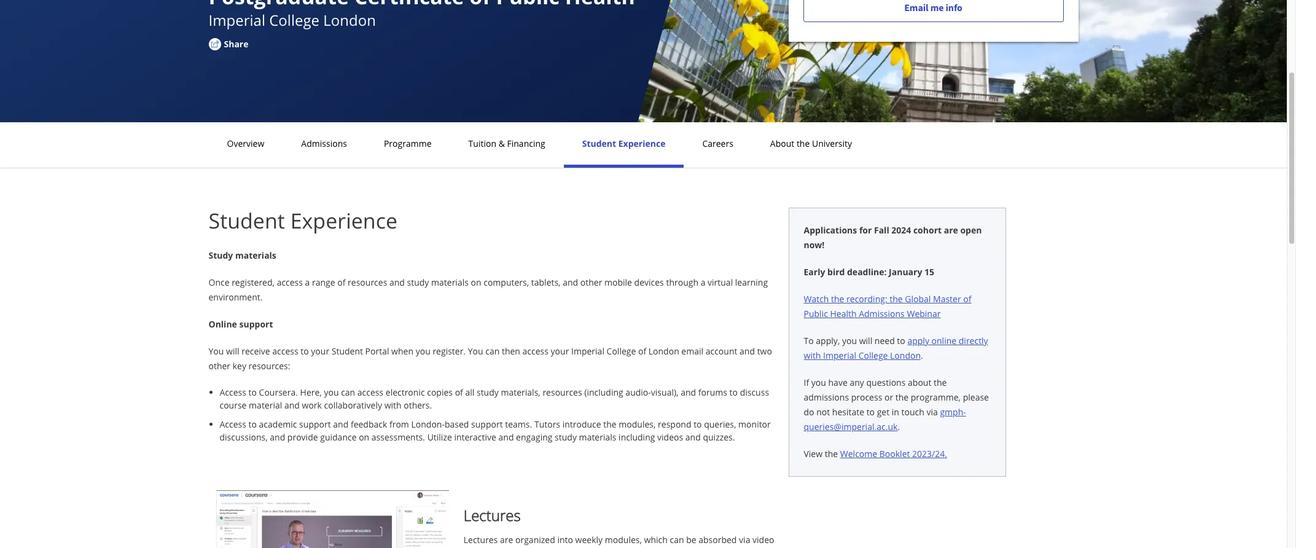 Task type: describe. For each thing, give the bounding box(es) containing it.
study
[[209, 250, 233, 261]]

online support
[[209, 318, 273, 330]]

modules, inside access to academic support and feedback from london-based support teams. tutors introduce the modules, respond to queries, monitor discussions, and provide guidance on assessments. utilize interactive and engaging study materials including videos and quizzes.
[[619, 419, 656, 430]]

bird
[[828, 266, 845, 278]]

watch
[[804, 293, 829, 305]]

college inside you will receive access to your student portal when you register. you can then access your imperial college of london email account and two other key resources:
[[607, 345, 636, 357]]

on inside access to academic support and feedback from london-based support teams. tutors introduce the modules, respond to queries, monitor discussions, and provide guidance on assessments. utilize interactive and engaging study materials including videos and quizzes.
[[359, 431, 370, 443]]

overview link
[[223, 138, 268, 149]]

collaboratively
[[324, 400, 382, 411]]

video
[[753, 534, 775, 546]]

to up "discussions," on the bottom of the page
[[249, 419, 257, 430]]

0 horizontal spatial student experience
[[209, 207, 398, 235]]

0 vertical spatial admissions
[[301, 138, 347, 149]]

admissions
[[804, 392, 850, 403]]

applications for fall 2024 cohort are open now!
[[804, 224, 983, 251]]

receive
[[242, 345, 270, 357]]

other inside you will receive access to your student portal when you register. you can then access your imperial college of london email account and two other key resources:
[[209, 360, 231, 372]]

introduce
[[563, 419, 602, 430]]

info
[[946, 1, 963, 14]]

financing
[[507, 138, 546, 149]]

mobile
[[605, 277, 632, 288]]

to right need
[[898, 335, 906, 347]]

if you have any questions about the admissions process or the programme, please do not hesitate to get in touch via
[[804, 377, 990, 418]]

access to coursera. here, you can access electronic copies of all study materials, resources (including audio-visual), and forums to discuss course material and work collaboratively with others.
[[220, 387, 770, 411]]

materials inside once registered, access a range of resources and study materials on computers, tablets, and other mobile devices through a virtual learning environment.
[[432, 277, 469, 288]]

1 you from the left
[[209, 345, 224, 357]]

here,
[[300, 387, 322, 398]]

others.
[[404, 400, 432, 411]]

cohort
[[914, 224, 942, 236]]

to right forums
[[730, 387, 738, 398]]

to inside 'if you have any questions about the admissions process or the programme, please do not hesitate to get in touch via'
[[867, 406, 875, 418]]

lectures for lectures
[[464, 505, 521, 525]]

overview
[[227, 138, 264, 149]]

access inside access to coursera. here, you can access electronic copies of all study materials, resources (including audio-visual), and forums to discuss course material and work collaboratively with others.
[[358, 387, 384, 398]]

modules, inside lectures are organized into weekly modules, which can be absorbed via video
[[605, 534, 642, 546]]

the inside access to academic support and feedback from london-based support teams. tutors introduce the modules, respond to queries, monitor discussions, and provide guidance on assessments. utilize interactive and engaging study materials including videos and quizzes.
[[604, 419, 617, 430]]

watch the recording: the global master of public health admissions webinar link
[[804, 293, 972, 320]]

apply,
[[816, 335, 840, 347]]

gmph-
[[941, 406, 967, 418]]

get
[[878, 406, 890, 418]]

1 horizontal spatial support
[[299, 419, 331, 430]]

2 a from the left
[[701, 277, 706, 288]]

do
[[804, 406, 815, 418]]

london inside apply online directly with imperial college london
[[891, 350, 921, 361]]

audio-
[[626, 387, 651, 398]]

about
[[771, 138, 795, 149]]

through
[[667, 277, 699, 288]]

you inside access to coursera. here, you can access electronic copies of all study materials, resources (including audio-visual), and forums to discuss course material and work collaboratively with others.
[[324, 387, 339, 398]]

welcome
[[841, 448, 878, 460]]

access for access to academic support and feedback from london-based support teams. tutors introduce the modules, respond to queries, monitor discussions, and provide guidance on assessments. utilize interactive and engaging study materials including videos and quizzes.
[[220, 419, 246, 430]]

tuition & financing link
[[465, 138, 549, 149]]

organized
[[516, 534, 556, 546]]

the up programme,
[[934, 377, 947, 388]]

student inside you will receive access to your student portal when you register. you can then access your imperial college of london email account and two other key resources:
[[332, 345, 363, 357]]

view the welcome booklet 2023/24.
[[804, 448, 948, 460]]

of inside you will receive access to your student portal when you register. you can then access your imperial college of london email account and two other key resources:
[[639, 345, 647, 357]]

teams.
[[505, 419, 532, 430]]

recording:
[[847, 293, 888, 305]]

the right the view on the right of page
[[825, 448, 839, 460]]

tutors
[[535, 419, 561, 430]]

interactive
[[455, 431, 497, 443]]

to up "material"
[[249, 387, 257, 398]]

me
[[931, 1, 944, 14]]

gmph- queries@imperial.ac.uk link
[[804, 406, 967, 433]]

study materials
[[209, 250, 276, 261]]

programme,
[[911, 392, 961, 403]]

study inside access to academic support and feedback from london-based support teams. tutors introduce the modules, respond to queries, monitor discussions, and provide guidance on assessments. utilize interactive and engaging study materials including videos and quizzes.
[[555, 431, 577, 443]]

the left global
[[890, 293, 903, 305]]

directly
[[959, 335, 989, 347]]

london inside you will receive access to your student portal when you register. you can then access your imperial college of london email account and two other key resources:
[[649, 345, 680, 357]]

you inside you will receive access to your student portal when you register. you can then access your imperial college of london email account and two other key resources:
[[416, 345, 431, 357]]

1 vertical spatial student
[[209, 207, 285, 235]]

to
[[804, 335, 814, 347]]

on inside once registered, access a range of resources and study materials on computers, tablets, and other mobile devices through a virtual learning environment.
[[471, 277, 482, 288]]

register.
[[433, 345, 466, 357]]

2023/24.
[[913, 448, 948, 460]]

now!
[[804, 239, 825, 251]]

watch the recording: the global master of public health admissions webinar
[[804, 293, 972, 320]]

apply online directly with imperial college london
[[804, 335, 989, 361]]

or
[[885, 392, 894, 403]]

based
[[445, 419, 469, 430]]

careers
[[703, 138, 734, 149]]

fall
[[875, 224, 890, 236]]

0 horizontal spatial imperial
[[209, 10, 266, 30]]

for
[[860, 224, 872, 236]]

booklet
[[880, 448, 911, 460]]

absorbed
[[699, 534, 737, 546]]

virtual
[[708, 277, 733, 288]]

computers,
[[484, 277, 529, 288]]

of inside watch the recording: the global master of public health admissions webinar
[[964, 293, 972, 305]]

you right 'apply,'
[[843, 335, 858, 347]]

share button
[[209, 37, 267, 50]]

coursera.
[[259, 387, 298, 398]]

0 vertical spatial materials
[[235, 250, 276, 261]]

including
[[619, 431, 656, 443]]

access for access to coursera. here, you can access electronic copies of all study materials, resources (including audio-visual), and forums to discuss course material and work collaboratively with others.
[[220, 387, 246, 398]]

master
[[934, 293, 962, 305]]

with inside apply online directly with imperial college london
[[804, 350, 821, 361]]

then
[[502, 345, 521, 357]]

when
[[392, 345, 414, 357]]

1 horizontal spatial will
[[860, 335, 873, 347]]

study inside access to coursera. here, you can access electronic copies of all study materials, resources (including audio-visual), and forums to discuss course material and work collaboratively with others.
[[477, 387, 499, 398]]

welcome booklet 2023/24. link
[[841, 448, 948, 460]]

about the university link
[[767, 138, 856, 149]]

lectures for lectures are organized into weekly modules, which can be absorbed via video
[[464, 534, 498, 546]]

please
[[964, 392, 990, 403]]

tablets,
[[532, 277, 561, 288]]

programme link
[[380, 138, 436, 149]]

imperial inside you will receive access to your student portal when you register. you can then access your imperial college of london email account and two other key resources:
[[572, 345, 605, 357]]

apply
[[908, 335, 930, 347]]

once
[[209, 277, 230, 288]]

(including
[[585, 387, 624, 398]]

of inside access to coursera. here, you can access electronic copies of all study materials, resources (including audio-visual), and forums to discuss course material and work collaboratively with others.
[[455, 387, 463, 398]]

quizzes.
[[703, 431, 735, 443]]

academic
[[259, 419, 297, 430]]

material
[[249, 400, 282, 411]]

the right or
[[896, 392, 909, 403]]

registered,
[[232, 277, 275, 288]]



Task type: vqa. For each thing, say whether or not it's contained in the screenshot.
'Access' for Access to Coursera. Here, you can access electronic copies of all study materials, resources (including audio-visual), and forums to discuss course material and work collaboratively with others.
yes



Task type: locate. For each thing, give the bounding box(es) containing it.
resources inside once registered, access a range of resources and study materials on computers, tablets, and other mobile devices through a virtual learning environment.
[[348, 277, 387, 288]]

copies
[[427, 387, 453, 398]]

early bird deadline: january 15
[[804, 266, 935, 278]]

support up receive
[[239, 318, 273, 330]]

1 vertical spatial lectures
[[464, 534, 498, 546]]

the right introduce
[[604, 419, 617, 430]]

you right if at the bottom
[[812, 377, 827, 388]]

need
[[875, 335, 895, 347]]

0 horizontal spatial your
[[311, 345, 330, 357]]

1 horizontal spatial can
[[486, 345, 500, 357]]

forums
[[699, 387, 728, 398]]

you down online
[[209, 345, 224, 357]]

are left organized
[[500, 534, 513, 546]]

are inside lectures are organized into weekly modules, which can be absorbed via video
[[500, 534, 513, 546]]

deadline:
[[848, 266, 887, 278]]

to apply, you will need to
[[804, 335, 908, 347]]

1 horizontal spatial college
[[607, 345, 636, 357]]

1 vertical spatial study
[[477, 387, 499, 398]]

via inside lectures are organized into weekly modules, which can be absorbed via video
[[739, 534, 751, 546]]

0 vertical spatial with
[[804, 350, 821, 361]]

0 horizontal spatial you
[[209, 345, 224, 357]]

2 horizontal spatial imperial
[[824, 350, 857, 361]]

materials down introduce
[[579, 431, 617, 443]]

0 horizontal spatial with
[[385, 400, 402, 411]]

tuition
[[469, 138, 497, 149]]

0 horizontal spatial via
[[739, 534, 751, 546]]

1 horizontal spatial imperial
[[572, 345, 605, 357]]

careers link
[[699, 138, 738, 149]]

other inside once registered, access a range of resources and study materials on computers, tablets, and other mobile devices through a virtual learning environment.
[[581, 277, 603, 288]]

access to coursera. here, you can access electronic copies of all study materials, resources (including audio-visual), and forums to discuss course material and work collaboratively with others. list item
[[220, 386, 789, 412]]

resources:
[[249, 360, 290, 372]]

0 horizontal spatial .
[[898, 421, 901, 433]]

course
[[220, 400, 247, 411]]

about the university
[[771, 138, 853, 149]]

0 horizontal spatial support
[[239, 318, 273, 330]]

public
[[804, 308, 828, 320]]

electronic
[[386, 387, 425, 398]]

admissions link
[[298, 138, 351, 149]]

0 horizontal spatial college
[[269, 10, 320, 30]]

to up "here,"
[[301, 345, 309, 357]]

resources up 'tutors'
[[543, 387, 582, 398]]

2024
[[892, 224, 912, 236]]

2 vertical spatial can
[[670, 534, 684, 546]]

process
[[852, 392, 883, 403]]

2 horizontal spatial college
[[859, 350, 888, 361]]

1 horizontal spatial materials
[[432, 277, 469, 288]]

will inside you will receive access to your student portal when you register. you can then access your imperial college of london email account and two other key resources:
[[226, 345, 239, 357]]

access
[[220, 387, 246, 398], [220, 419, 246, 430]]

on down feedback
[[359, 431, 370, 443]]

modules,
[[619, 419, 656, 430], [605, 534, 642, 546]]

assessments.
[[372, 431, 425, 443]]

lectures up organized
[[464, 505, 521, 525]]

1 vertical spatial on
[[359, 431, 370, 443]]

0 vertical spatial student
[[583, 138, 617, 149]]

via inside 'if you have any questions about the admissions process or the programme, please do not hesitate to get in touch via'
[[927, 406, 938, 418]]

lectures left organized
[[464, 534, 498, 546]]

lectures are organized into weekly modules, which can be absorbed via video
[[464, 534, 778, 548]]

0 horizontal spatial are
[[500, 534, 513, 546]]

0 horizontal spatial resources
[[348, 277, 387, 288]]

to left queries,
[[694, 419, 702, 430]]

1 horizontal spatial student
[[332, 345, 363, 357]]

1 horizontal spatial on
[[471, 277, 482, 288]]

1 vertical spatial experience
[[291, 207, 398, 235]]

2 access from the top
[[220, 419, 246, 430]]

1 your from the left
[[311, 345, 330, 357]]

0 vertical spatial access
[[220, 387, 246, 398]]

1 vertical spatial .
[[898, 421, 901, 433]]

0 vertical spatial lectures
[[464, 505, 521, 525]]

materials left computers, at the bottom of the page
[[432, 277, 469, 288]]

student
[[583, 138, 617, 149], [209, 207, 285, 235], [332, 345, 363, 357]]

will left need
[[860, 335, 873, 347]]

&
[[499, 138, 505, 149]]

range
[[312, 277, 335, 288]]

0 horizontal spatial student
[[209, 207, 285, 235]]

1 horizontal spatial study
[[477, 387, 499, 398]]

1 vertical spatial can
[[341, 387, 355, 398]]

15
[[925, 266, 935, 278]]

can
[[486, 345, 500, 357], [341, 387, 355, 398], [670, 534, 684, 546]]

student experience
[[583, 138, 666, 149], [209, 207, 398, 235]]

into
[[558, 534, 573, 546]]

support up interactive
[[471, 419, 503, 430]]

touch
[[902, 406, 925, 418]]

access inside access to academic support and feedback from london-based support teams. tutors introduce the modules, respond to queries, monitor discussions, and provide guidance on assessments. utilize interactive and engaging study materials including videos and quizzes.
[[220, 419, 246, 430]]

can left "then"
[[486, 345, 500, 357]]

will up key
[[226, 345, 239, 357]]

1 vertical spatial resources
[[543, 387, 582, 398]]

of up 'audio-'
[[639, 345, 647, 357]]

0 horizontal spatial can
[[341, 387, 355, 398]]

once registered, access a range of resources and study materials on computers, tablets, and other mobile devices through a virtual learning environment.
[[209, 277, 768, 303]]

monitor
[[739, 419, 771, 430]]

learning
[[736, 277, 768, 288]]

. for queries@imperial.ac.uk
[[898, 421, 901, 433]]

your right "then"
[[551, 345, 569, 357]]

2 horizontal spatial london
[[891, 350, 921, 361]]

2 your from the left
[[551, 345, 569, 357]]

to inside you will receive access to your student portal when you register. you can then access your imperial college of london email account and two other key resources:
[[301, 345, 309, 357]]

you
[[843, 335, 858, 347], [416, 345, 431, 357], [812, 377, 827, 388], [324, 387, 339, 398]]

access inside access to coursera. here, you can access electronic copies of all study materials, resources (including audio-visual), and forums to discuss course material and work collaboratively with others.
[[220, 387, 246, 398]]

and inside you will receive access to your student portal when you register. you can then access your imperial college of london email account and two other key resources:
[[740, 345, 755, 357]]

from
[[390, 419, 409, 430]]

1 horizontal spatial your
[[551, 345, 569, 357]]

via
[[927, 406, 938, 418], [739, 534, 751, 546]]

1 vertical spatial with
[[385, 400, 402, 411]]

your up "here,"
[[311, 345, 330, 357]]

are left open
[[945, 224, 959, 236]]

materials inside access to academic support and feedback from london-based support teams. tutors introduce the modules, respond to queries, monitor discussions, and provide guidance on assessments. utilize interactive and engaging study materials including videos and quizzes.
[[579, 431, 617, 443]]

1 horizontal spatial other
[[581, 277, 603, 288]]

open
[[961, 224, 983, 236]]

to
[[898, 335, 906, 347], [301, 345, 309, 357], [249, 387, 257, 398], [730, 387, 738, 398], [867, 406, 875, 418], [249, 419, 257, 430], [694, 419, 702, 430]]

0 vertical spatial experience
[[619, 138, 666, 149]]

a left virtual at the bottom of the page
[[701, 277, 706, 288]]

a
[[305, 277, 310, 288], [701, 277, 706, 288]]

can up 'collaboratively'
[[341, 387, 355, 398]]

1 lectures from the top
[[464, 505, 521, 525]]

via down programme,
[[927, 406, 938, 418]]

hesitate
[[833, 406, 865, 418]]

health
[[831, 308, 857, 320]]

account
[[706, 345, 738, 357]]

0 vertical spatial .
[[921, 350, 924, 361]]

access up 'collaboratively'
[[358, 387, 384, 398]]

the right about
[[797, 138, 810, 149]]

1 horizontal spatial london
[[649, 345, 680, 357]]

imperial
[[209, 10, 266, 30], [572, 345, 605, 357], [824, 350, 857, 361]]

. down apply
[[921, 350, 924, 361]]

portal
[[365, 345, 389, 357]]

imperial down 'apply,'
[[824, 350, 857, 361]]

other left key
[[209, 360, 231, 372]]

in
[[892, 406, 900, 418]]

engaging
[[516, 431, 553, 443]]

1 vertical spatial access
[[220, 419, 246, 430]]

a left range at left
[[305, 277, 310, 288]]

1 horizontal spatial you
[[468, 345, 484, 357]]

queries@imperial.ac.uk
[[804, 421, 898, 433]]

1 horizontal spatial via
[[927, 406, 938, 418]]

1 vertical spatial via
[[739, 534, 751, 546]]

with inside access to coursera. here, you can access electronic copies of all study materials, resources (including audio-visual), and forums to discuss course material and work collaboratively with others.
[[385, 400, 402, 411]]

of
[[338, 277, 346, 288], [964, 293, 972, 305], [639, 345, 647, 357], [455, 387, 463, 398]]

1 horizontal spatial experience
[[619, 138, 666, 149]]

0 vertical spatial are
[[945, 224, 959, 236]]

access up course
[[220, 387, 246, 398]]

access inside once registered, access a range of resources and study materials on computers, tablets, and other mobile devices through a virtual learning environment.
[[277, 277, 303, 288]]

support up provide
[[299, 419, 331, 430]]

access left range at left
[[277, 277, 303, 288]]

admissions inside watch the recording: the global master of public health admissions webinar
[[859, 308, 905, 320]]

imperial up share
[[209, 10, 266, 30]]

0 horizontal spatial study
[[407, 277, 429, 288]]

0 horizontal spatial materials
[[235, 250, 276, 261]]

1 vertical spatial admissions
[[859, 308, 905, 320]]

email me info
[[905, 1, 963, 14]]

2 horizontal spatial student
[[583, 138, 617, 149]]

1 horizontal spatial .
[[921, 350, 924, 361]]

2 vertical spatial student
[[332, 345, 363, 357]]

can inside you will receive access to your student portal when you register. you can then access your imperial college of london email account and two other key resources:
[[486, 345, 500, 357]]

0 horizontal spatial on
[[359, 431, 370, 443]]

experience
[[619, 138, 666, 149], [291, 207, 398, 235]]

access
[[277, 277, 303, 288], [272, 345, 299, 357], [523, 345, 549, 357], [358, 387, 384, 398]]

university
[[813, 138, 853, 149]]

feedback
[[351, 419, 387, 430]]

modules, up including
[[619, 419, 656, 430]]

materials,
[[501, 387, 541, 398]]

1 horizontal spatial student experience
[[583, 138, 666, 149]]

2 vertical spatial materials
[[579, 431, 617, 443]]

0 horizontal spatial other
[[209, 360, 231, 372]]

1 access from the top
[[220, 387, 246, 398]]

of right master
[[964, 293, 972, 305]]

1 horizontal spatial admissions
[[859, 308, 905, 320]]

0 horizontal spatial will
[[226, 345, 239, 357]]

can left be
[[670, 534, 684, 546]]

share
[[224, 38, 249, 50]]

0 vertical spatial can
[[486, 345, 500, 357]]

apply online directly with imperial college london link
[[804, 335, 989, 361]]

2 horizontal spatial support
[[471, 419, 503, 430]]

2 horizontal spatial study
[[555, 431, 577, 443]]

1 horizontal spatial a
[[701, 277, 706, 288]]

imperial up (including
[[572, 345, 605, 357]]

modules, left which
[[605, 534, 642, 546]]

lectures
[[464, 505, 521, 525], [464, 534, 498, 546]]

of left all
[[455, 387, 463, 398]]

resources inside access to coursera. here, you can access electronic copies of all study materials, resources (including audio-visual), and forums to discuss course material and work collaboratively with others.
[[543, 387, 582, 398]]

list containing access to coursera. here, you can access electronic copies of all study materials, resources (including audio-visual), and forums to discuss course material and work collaboratively with others.
[[214, 386, 789, 444]]

study inside once registered, access a range of resources and study materials on computers, tablets, and other mobile devices through a virtual learning environment.
[[407, 277, 429, 288]]

email
[[682, 345, 704, 357]]

respond
[[658, 419, 692, 430]]

lectures inside lectures are organized into weekly modules, which can be absorbed via video
[[464, 534, 498, 546]]

resources right range at left
[[348, 277, 387, 288]]

2 horizontal spatial can
[[670, 534, 684, 546]]

early
[[804, 266, 826, 278]]

can inside access to coursera. here, you can access electronic copies of all study materials, resources (including audio-visual), and forums to discuss course material and work collaboratively with others.
[[341, 387, 355, 398]]

you inside 'if you have any questions about the admissions process or the programme, please do not hesitate to get in touch via'
[[812, 377, 827, 388]]

materials up 'registered,'
[[235, 250, 276, 261]]

0 vertical spatial on
[[471, 277, 482, 288]]

applications
[[804, 224, 858, 236]]

of right range at left
[[338, 277, 346, 288]]

access to academic support and feedback from london-based support teams. tutors introduce the modules, respond to queries, monitor discussions, and provide guidance on assessments. utilize interactive and engaging study materials including videos and quizzes.
[[220, 419, 771, 443]]

you right "here,"
[[324, 387, 339, 398]]

2 lectures from the top
[[464, 534, 498, 546]]

have
[[829, 377, 848, 388]]

online
[[932, 335, 957, 347]]

with down electronic
[[385, 400, 402, 411]]

of inside once registered, access a range of resources and study materials on computers, tablets, and other mobile devices through a virtual learning environment.
[[338, 277, 346, 288]]

0 horizontal spatial a
[[305, 277, 310, 288]]

you right when
[[416, 345, 431, 357]]

. down the in
[[898, 421, 901, 433]]

college inside apply online directly with imperial college london
[[859, 350, 888, 361]]

queries,
[[705, 419, 737, 430]]

study
[[407, 277, 429, 288], [477, 387, 499, 398], [555, 431, 577, 443]]

1 vertical spatial are
[[500, 534, 513, 546]]

are inside applications for fall 2024 cohort are open now!
[[945, 224, 959, 236]]

1 vertical spatial student experience
[[209, 207, 398, 235]]

with
[[804, 350, 821, 361], [385, 400, 402, 411]]

imperial college london
[[209, 10, 376, 30]]

2 horizontal spatial materials
[[579, 431, 617, 443]]

can inside lectures are organized into weekly modules, which can be absorbed via video
[[670, 534, 684, 546]]

0 vertical spatial modules,
[[619, 419, 656, 430]]

imperial inside apply online directly with imperial college london
[[824, 350, 857, 361]]

0 horizontal spatial london
[[323, 10, 376, 30]]

access up "discussions," on the bottom of the page
[[220, 419, 246, 430]]

0 vertical spatial study
[[407, 277, 429, 288]]

you will receive access to your student portal when you register. you can then access your imperial college of london email account and two other key resources:
[[209, 345, 773, 372]]

access to academic support and feedback from london-based support teams. tutors introduce the modules, respond to queries, monitor discussions, and provide guidance on assessments. utilize interactive and engaging study materials including videos and quizzes. list item
[[220, 418, 789, 444]]

1 vertical spatial materials
[[432, 277, 469, 288]]

0 horizontal spatial admissions
[[301, 138, 347, 149]]

access right "then"
[[523, 345, 549, 357]]

2 vertical spatial study
[[555, 431, 577, 443]]

0 vertical spatial resources
[[348, 277, 387, 288]]

. for online
[[921, 350, 924, 361]]

provide
[[288, 431, 318, 443]]

the
[[797, 138, 810, 149], [832, 293, 845, 305], [890, 293, 903, 305], [934, 377, 947, 388], [896, 392, 909, 403], [604, 419, 617, 430], [825, 448, 839, 460]]

0 horizontal spatial experience
[[291, 207, 398, 235]]

you right register.
[[468, 345, 484, 357]]

the up health
[[832, 293, 845, 305]]

utilize
[[428, 431, 452, 443]]

on left computers, at the bottom of the page
[[471, 277, 482, 288]]

work
[[302, 400, 322, 411]]

1 vertical spatial other
[[209, 360, 231, 372]]

1 horizontal spatial with
[[804, 350, 821, 361]]

1 horizontal spatial are
[[945, 224, 959, 236]]

other left mobile in the left of the page
[[581, 277, 603, 288]]

0 vertical spatial via
[[927, 406, 938, 418]]

access up resources:
[[272, 345, 299, 357]]

1 vertical spatial modules,
[[605, 534, 642, 546]]

about
[[909, 377, 932, 388]]

email me info button
[[804, 0, 1064, 22]]

with down "to" at the bottom right of the page
[[804, 350, 821, 361]]

via left video
[[739, 534, 751, 546]]

1 horizontal spatial resources
[[543, 387, 582, 398]]

0 vertical spatial student experience
[[583, 138, 666, 149]]

list
[[214, 386, 789, 444]]

0 vertical spatial other
[[581, 277, 603, 288]]

to left get
[[867, 406, 875, 418]]

1 a from the left
[[305, 277, 310, 288]]

will
[[860, 335, 873, 347], [226, 345, 239, 357]]

2 you from the left
[[468, 345, 484, 357]]

student experience link
[[579, 138, 670, 149]]



